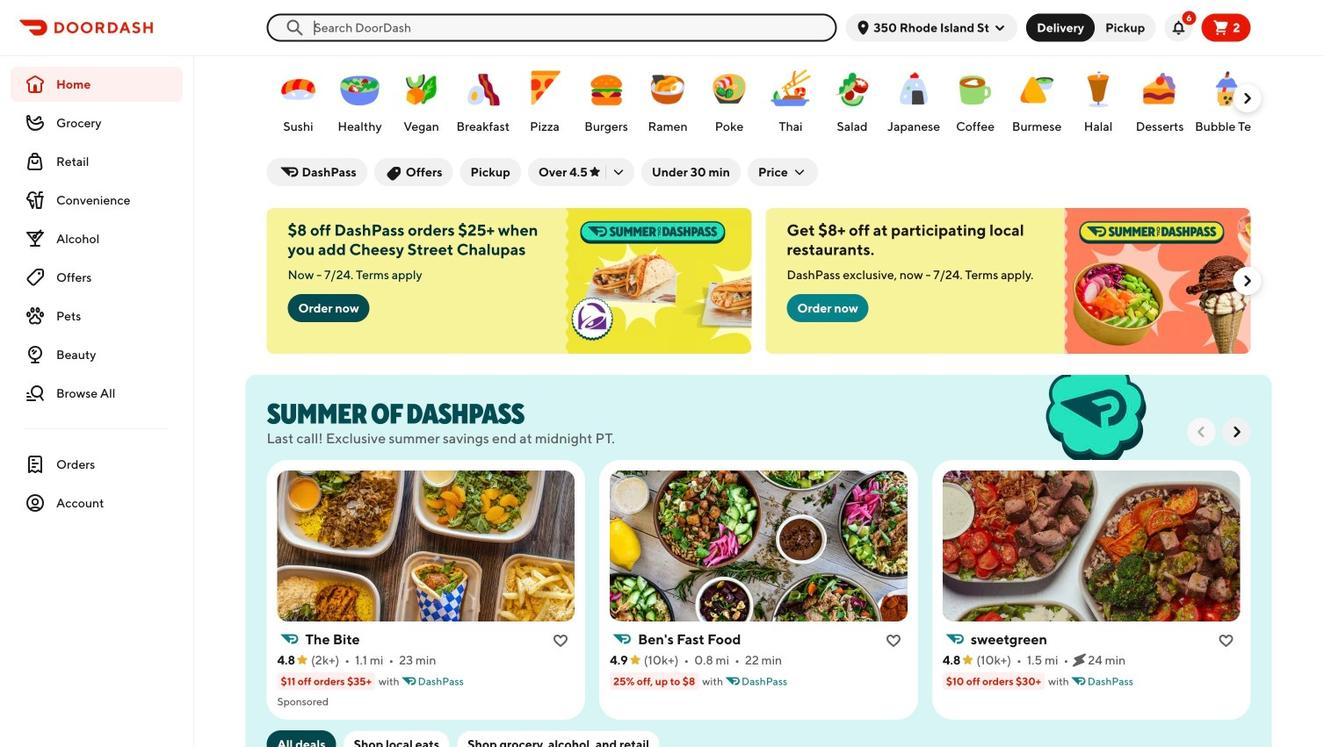 Task type: locate. For each thing, give the bounding box(es) containing it.
None button
[[1027, 14, 1095, 42], [1081, 14, 1156, 42], [1027, 14, 1095, 42], [1081, 14, 1156, 42]]

1 vertical spatial next button of carousel image
[[1228, 424, 1246, 441]]

0 horizontal spatial click to add this store to your saved list image
[[887, 635, 901, 649]]

click to add this store to your saved list image
[[887, 635, 901, 649], [1219, 635, 1233, 649]]

Store search: begin typing to search for stores available on DoorDash text field
[[314, 19, 826, 36]]

notification bell image
[[1172, 21, 1186, 35]]

next button of carousel image
[[1239, 272, 1256, 290], [1228, 424, 1246, 441]]

1 horizontal spatial click to add this store to your saved list image
[[1219, 635, 1233, 649]]

1 click to add this store to your saved list image from the left
[[887, 635, 901, 649]]

click to add this store to your saved list image
[[554, 635, 568, 649]]



Task type: vqa. For each thing, say whether or not it's contained in the screenshot.
mi corresponding to Magpies Softserve
no



Task type: describe. For each thing, give the bounding box(es) containing it.
0 vertical spatial next button of carousel image
[[1239, 272, 1256, 290]]

2 click to add this store to your saved list image from the left
[[1219, 635, 1233, 649]]

previous button of carousel image
[[1193, 424, 1211, 441]]

next button of carousel image
[[1239, 90, 1256, 107]]

toggle order method (delivery or pickup) option group
[[1027, 14, 1156, 42]]



